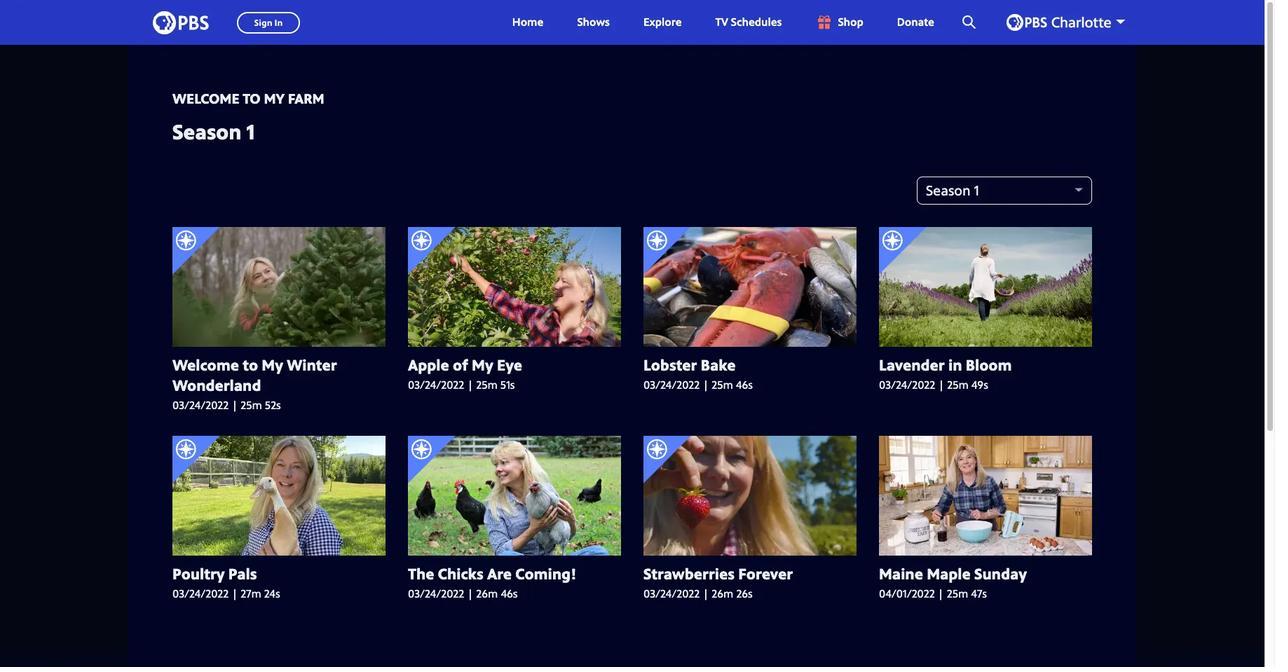 Task type: vqa. For each thing, say whether or not it's contained in the screenshot.
the bottommost More
no



Task type: describe. For each thing, give the bounding box(es) containing it.
donate link
[[883, 0, 949, 45]]

25m inside maine maple sunday 04/01/2022 | 25m 47s
[[947, 586, 968, 602]]

maine
[[879, 563, 923, 584]]

51s
[[500, 377, 515, 393]]

| inside the chicks are coming! 03/24/2022 | 26m 46s
[[467, 586, 473, 602]]

the
[[408, 563, 434, 584]]

donate
[[897, 14, 935, 30]]

winter
[[287, 354, 337, 375]]

farm
[[288, 89, 324, 108]]

shows
[[577, 14, 610, 30]]

04/01/2022
[[879, 586, 935, 602]]

03/24/2022 inside lavender in bloom 03/24/2022 | 25m 49s
[[879, 377, 935, 393]]

sunday
[[974, 563, 1027, 584]]

lavender in bloom 03/24/2022 | 25m 49s
[[879, 354, 1012, 393]]

lobster
[[644, 354, 697, 375]]

poultry
[[172, 563, 225, 584]]

1
[[246, 117, 255, 146]]

welcome to my winter wonderland 03/24/2022 | 25m 52s
[[172, 354, 337, 413]]

26m inside "strawberries forever 03/24/2022 | 26m 26s"
[[712, 586, 734, 602]]

pbs image
[[153, 7, 209, 38]]

26m inside the chicks are coming! 03/24/2022 | 26m 46s
[[476, 586, 498, 602]]

apple
[[408, 354, 449, 375]]

| inside welcome to my winter wonderland 03/24/2022 | 25m 52s
[[231, 398, 238, 413]]

bake
[[701, 354, 736, 375]]

| inside the poultry pals 03/24/2022 | 27m 24s
[[231, 586, 238, 602]]

in
[[949, 354, 962, 375]]

24s
[[264, 586, 280, 602]]

shop
[[838, 14, 864, 30]]

25m inside welcome to my winter wonderland 03/24/2022 | 25m 52s
[[241, 398, 262, 413]]

shop link
[[802, 0, 878, 45]]

welcome for winter
[[172, 354, 239, 375]]

apple of my eye link
[[408, 354, 621, 375]]

forever
[[738, 563, 793, 584]]

lobster bake link
[[644, 354, 857, 375]]

26s
[[736, 586, 753, 602]]

03/24/2022 inside "strawberries forever 03/24/2022 | 26m 26s"
[[644, 586, 700, 602]]

strawberries forever link
[[644, 563, 857, 584]]

home
[[512, 14, 544, 30]]

explore link
[[630, 0, 696, 45]]

search image
[[963, 15, 976, 29]]

46s inside the chicks are coming! 03/24/2022 | 26m 46s
[[501, 586, 518, 602]]

lobster bake 03/24/2022 | 25m 46s
[[644, 354, 753, 393]]



Task type: locate. For each thing, give the bounding box(es) containing it.
explore
[[644, 14, 682, 30]]

03/24/2022 down lavender
[[879, 377, 935, 393]]

apple of my eye 03/24/2022 | 25m 51s
[[408, 354, 522, 393]]

03/24/2022 inside the apple of my eye 03/24/2022 | 25m 51s
[[408, 377, 464, 393]]

0 horizontal spatial 46s
[[501, 586, 518, 602]]

tv schedules link
[[701, 0, 796, 45]]

my for winter
[[262, 354, 283, 375]]

25m
[[476, 377, 498, 393], [712, 377, 733, 393], [947, 377, 969, 393], [241, 398, 262, 413], [947, 586, 968, 602]]

25m down in
[[947, 377, 969, 393]]

video thumbnail: welcome to my farm the chicks are coming! image
[[408, 436, 621, 556]]

welcome to my farm link
[[172, 89, 324, 108]]

25m inside lobster bake 03/24/2022 | 25m 46s
[[712, 377, 733, 393]]

video thumbnail: welcome to my farm poultry pals image
[[172, 436, 386, 556]]

03/24/2022
[[408, 377, 464, 393], [644, 377, 700, 393], [879, 377, 935, 393], [172, 398, 229, 413], [172, 586, 229, 602], [408, 586, 464, 602], [644, 586, 700, 602]]

| inside lavender in bloom 03/24/2022 | 25m 49s
[[938, 377, 945, 393]]

| inside the apple of my eye 03/24/2022 | 25m 51s
[[467, 377, 473, 393]]

to
[[243, 89, 261, 108], [243, 354, 258, 375]]

1 to from the top
[[243, 89, 261, 108]]

poultry pals 03/24/2022 | 27m 24s
[[172, 563, 280, 602]]

eye
[[497, 354, 522, 375]]

video thumbnail: welcome to my farm welcome to my winter wonderland image
[[172, 227, 386, 347]]

the chicks are coming! link
[[408, 563, 621, 584]]

bloom
[[966, 354, 1012, 375]]

46s down lobster bake 'link'
[[736, 377, 753, 393]]

welcome to my farm
[[172, 89, 324, 108]]

03/24/2022 inside the poultry pals 03/24/2022 | 27m 24s
[[172, 586, 229, 602]]

03/24/2022 down lobster
[[644, 377, 700, 393]]

1 welcome from the top
[[172, 89, 239, 108]]

the chicks are coming! 03/24/2022 | 26m 46s
[[408, 563, 577, 602]]

| down maple
[[938, 586, 944, 602]]

| left 27m
[[231, 586, 238, 602]]

1 vertical spatial welcome
[[172, 354, 239, 375]]

03/24/2022 down wonderland
[[172, 398, 229, 413]]

to left winter
[[243, 354, 258, 375]]

| inside maine maple sunday 04/01/2022 | 25m 47s
[[938, 586, 944, 602]]

03/24/2022 inside the chicks are coming! 03/24/2022 | 26m 46s
[[408, 586, 464, 602]]

season
[[172, 117, 241, 146]]

| down the chicks
[[467, 586, 473, 602]]

25m left 51s
[[476, 377, 498, 393]]

1 horizontal spatial 26m
[[712, 586, 734, 602]]

lavender in bloom link
[[879, 354, 1092, 375]]

52s
[[265, 398, 281, 413]]

maine maple sunday 04/01/2022 | 25m 47s
[[879, 563, 1027, 602]]

video thumbnail: welcome to my farm lavender in bloom image
[[879, 227, 1092, 347]]

my inside the apple of my eye 03/24/2022 | 25m 51s
[[472, 354, 493, 375]]

49s
[[972, 377, 988, 393]]

poultry pals link
[[172, 563, 386, 584]]

maine maple sunday link
[[879, 563, 1092, 584]]

to up 1
[[243, 89, 261, 108]]

0 horizontal spatial 26m
[[476, 586, 498, 602]]

to inside welcome to my winter wonderland 03/24/2022 | 25m 52s
[[243, 354, 258, 375]]

2 to from the top
[[243, 354, 258, 375]]

lavender
[[879, 354, 945, 375]]

chicks
[[438, 563, 483, 584]]

46s down the "the chicks are coming!" 'link'
[[501, 586, 518, 602]]

my left farm
[[264, 89, 285, 108]]

tv schedules
[[715, 14, 782, 30]]

wonderland
[[172, 374, 261, 395]]

0 vertical spatial welcome
[[172, 89, 239, 108]]

03/24/2022 down apple
[[408, 377, 464, 393]]

47s
[[971, 586, 987, 602]]

home link
[[498, 0, 558, 45]]

2 welcome from the top
[[172, 354, 239, 375]]

pbs charlotte image
[[1007, 14, 1111, 31]]

03/24/2022 down poultry
[[172, 586, 229, 602]]

03/24/2022 inside lobster bake 03/24/2022 | 25m 46s
[[644, 377, 700, 393]]

1 vertical spatial 46s
[[501, 586, 518, 602]]

coming!
[[516, 563, 577, 584]]

shows link
[[563, 0, 624, 45]]

26m down are
[[476, 586, 498, 602]]

| down lavender
[[938, 377, 945, 393]]

maple
[[927, 563, 971, 584]]

video thumbnail: welcome to my farm lobster bake image
[[644, 227, 857, 347]]

1 horizontal spatial 46s
[[736, 377, 753, 393]]

03/24/2022 down strawberries
[[644, 586, 700, 602]]

video thumbnail: welcome to my farm apple of my eye image
[[408, 227, 621, 347]]

of
[[453, 354, 468, 375]]

season 1
[[172, 117, 255, 146]]

26m
[[476, 586, 498, 602], [712, 586, 734, 602]]

welcome
[[172, 89, 239, 108], [172, 354, 239, 375]]

| down wonderland
[[231, 398, 238, 413]]

| inside "strawberries forever 03/24/2022 | 26m 26s"
[[703, 586, 709, 602]]

are
[[487, 563, 512, 584]]

my
[[264, 89, 285, 108], [262, 354, 283, 375], [472, 354, 493, 375]]

2 26m from the left
[[712, 586, 734, 602]]

my right the of
[[472, 354, 493, 375]]

welcome inside welcome to my winter wonderland 03/24/2022 | 25m 52s
[[172, 354, 239, 375]]

03/24/2022 down the
[[408, 586, 464, 602]]

| down bake
[[703, 377, 709, 393]]

46s inside lobster bake 03/24/2022 | 25m 46s
[[736, 377, 753, 393]]

welcome for farm
[[172, 89, 239, 108]]

to for winter
[[243, 354, 258, 375]]

strawberries
[[644, 563, 735, 584]]

25m inside the apple of my eye 03/24/2022 | 25m 51s
[[476, 377, 498, 393]]

video thumbnail: welcome to my farm strawberries forever image
[[644, 436, 857, 556]]

| down the of
[[467, 377, 473, 393]]

0 vertical spatial 46s
[[736, 377, 753, 393]]

25m left 52s
[[241, 398, 262, 413]]

my inside welcome to my winter wonderland 03/24/2022 | 25m 52s
[[262, 354, 283, 375]]

to for farm
[[243, 89, 261, 108]]

strawberries forever 03/24/2022 | 26m 26s
[[644, 563, 793, 602]]

my for eye
[[472, 354, 493, 375]]

1 26m from the left
[[476, 586, 498, 602]]

| down strawberries
[[703, 586, 709, 602]]

video thumbnail: welcome to my farm maine maple sunday image
[[879, 436, 1092, 556]]

25m inside lavender in bloom 03/24/2022 | 25m 49s
[[947, 377, 969, 393]]

03/24/2022 inside welcome to my winter wonderland 03/24/2022 | 25m 52s
[[172, 398, 229, 413]]

27m
[[241, 586, 261, 602]]

my left winter
[[262, 354, 283, 375]]

0 vertical spatial to
[[243, 89, 261, 108]]

my for farm
[[264, 89, 285, 108]]

| inside lobster bake 03/24/2022 | 25m 46s
[[703, 377, 709, 393]]

25m left 47s
[[947, 586, 968, 602]]

|
[[467, 377, 473, 393], [703, 377, 709, 393], [938, 377, 945, 393], [231, 398, 238, 413], [231, 586, 238, 602], [467, 586, 473, 602], [703, 586, 709, 602], [938, 586, 944, 602]]

25m down bake
[[712, 377, 733, 393]]

26m left 26s
[[712, 586, 734, 602]]

tv
[[715, 14, 728, 30]]

46s
[[736, 377, 753, 393], [501, 586, 518, 602]]

1 vertical spatial to
[[243, 354, 258, 375]]

schedules
[[731, 14, 782, 30]]

welcome to my winter wonderland link
[[172, 354, 386, 396]]

pals
[[228, 563, 257, 584]]



